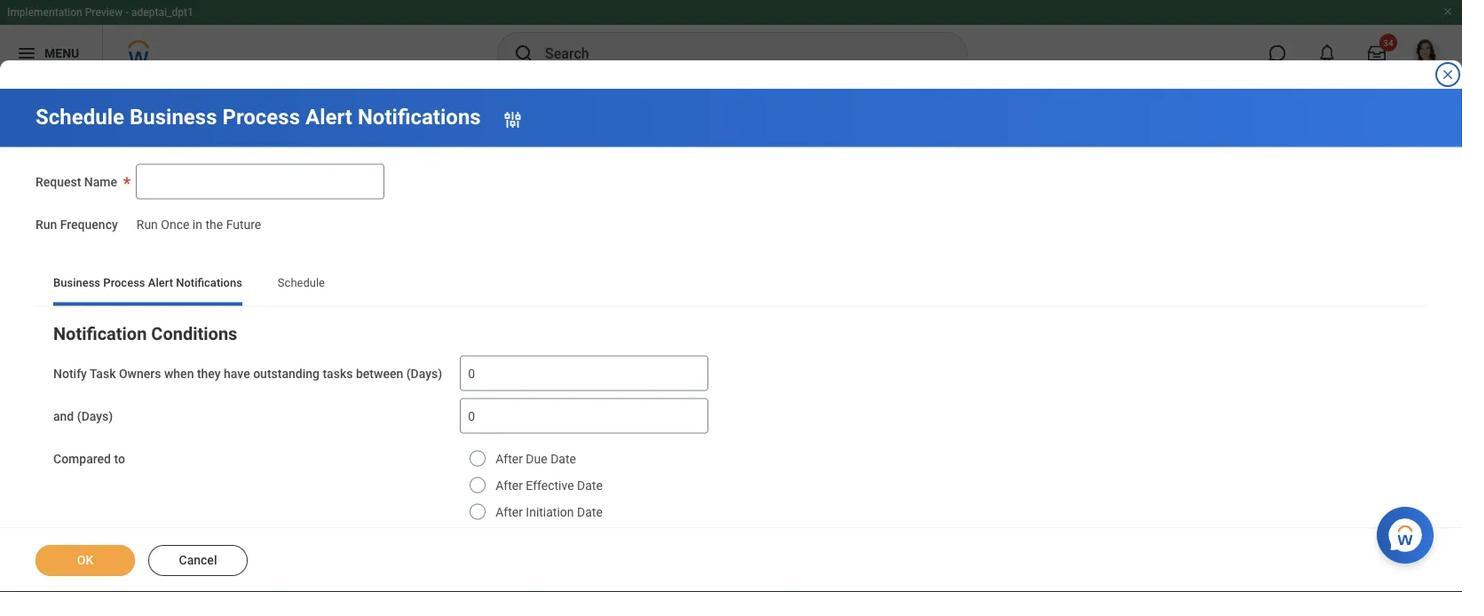 Task type: locate. For each thing, give the bounding box(es) containing it.
1 horizontal spatial schedule
[[278, 276, 325, 289]]

notifications large image
[[1318, 44, 1336, 62]]

1 after from the top
[[496, 452, 523, 467]]

1 vertical spatial date
[[577, 479, 603, 493]]

date
[[551, 452, 576, 467], [577, 479, 603, 493], [577, 505, 603, 520]]

after left initiation
[[496, 505, 523, 520]]

tab list
[[36, 263, 1427, 306]]

change selection image
[[502, 109, 524, 130]]

process up notification conditions
[[103, 276, 145, 289]]

between
[[356, 366, 403, 381]]

date right initiation
[[577, 505, 603, 520]]

(days) right and
[[77, 409, 113, 424]]

-
[[125, 6, 129, 19]]

1 vertical spatial process
[[103, 276, 145, 289]]

compared to
[[53, 451, 125, 466]]

0 horizontal spatial schedule
[[36, 104, 124, 130]]

1 horizontal spatial business
[[130, 104, 217, 130]]

0 vertical spatial date
[[551, 452, 576, 467]]

they
[[197, 366, 221, 381]]

notify
[[53, 366, 87, 381]]

process
[[222, 104, 300, 130], [103, 276, 145, 289]]

3 after from the top
[[496, 505, 523, 520]]

date right effective
[[577, 479, 603, 493]]

business
[[130, 104, 217, 130], [53, 276, 100, 289]]

0 vertical spatial (days)
[[406, 366, 442, 381]]

notifications inside tab list
[[176, 276, 242, 289]]

2 after from the top
[[496, 479, 523, 493]]

to
[[114, 451, 125, 466]]

(days) right between
[[406, 366, 442, 381]]

after for after due date
[[496, 452, 523, 467]]

compared
[[53, 451, 111, 466]]

1 horizontal spatial alert
[[305, 104, 352, 130]]

1 horizontal spatial notifications
[[358, 104, 481, 130]]

(days)
[[406, 366, 442, 381], [77, 409, 113, 424]]

1 vertical spatial after
[[496, 479, 523, 493]]

alert
[[305, 104, 352, 130], [148, 276, 173, 289]]

cancel button
[[148, 545, 248, 576]]

name
[[84, 174, 117, 189]]

0 horizontal spatial notifications
[[176, 276, 242, 289]]

preview
[[85, 6, 123, 19]]

and (days)
[[53, 409, 113, 424]]

0 horizontal spatial alert
[[148, 276, 173, 289]]

ok
[[77, 553, 93, 568]]

1 vertical spatial alert
[[148, 276, 173, 289]]

after
[[496, 452, 523, 467], [496, 479, 523, 493], [496, 505, 523, 520]]

0 horizontal spatial (days)
[[77, 409, 113, 424]]

1 vertical spatial business
[[53, 276, 100, 289]]

0 horizontal spatial business
[[53, 276, 100, 289]]

0 vertical spatial alert
[[305, 104, 352, 130]]

schedule inside tab list
[[278, 276, 325, 289]]

task
[[90, 366, 116, 381]]

schedule
[[36, 104, 124, 130], [278, 276, 325, 289]]

notifications
[[358, 104, 481, 130], [176, 276, 242, 289]]

tab list containing business process alert notifications
[[36, 263, 1427, 306]]

profile logan mcneil element
[[1402, 34, 1452, 73]]

2 vertical spatial after
[[496, 505, 523, 520]]

close schedule business process alert notifications image
[[1441, 67, 1455, 82]]

compared to option group
[[460, 441, 622, 592]]

outstanding
[[253, 366, 320, 381]]

1 vertical spatial schedule
[[278, 276, 325, 289]]

after effective date
[[496, 479, 603, 493]]

1 vertical spatial (days)
[[77, 409, 113, 424]]

date right due
[[551, 452, 576, 467]]

request name
[[36, 174, 117, 189]]

after down after due date
[[496, 479, 523, 493]]

process up request name text box
[[222, 104, 300, 130]]

date for after initiation date
[[577, 505, 603, 520]]

2 vertical spatial date
[[577, 505, 603, 520]]

date for after due date
[[551, 452, 576, 467]]

after left due
[[496, 452, 523, 467]]

1 vertical spatial notifications
[[176, 276, 242, 289]]

0 vertical spatial schedule
[[36, 104, 124, 130]]

0 vertical spatial after
[[496, 452, 523, 467]]

schedule for schedule business process alert notifications
[[36, 104, 124, 130]]

1 horizontal spatial process
[[222, 104, 300, 130]]

due
[[526, 452, 548, 467]]



Task type: describe. For each thing, give the bounding box(es) containing it.
schedule business process alert notifications
[[36, 104, 481, 130]]

notification conditions
[[53, 324, 237, 344]]

tab list inside schedule business process alert notifications 'main content'
[[36, 263, 1427, 306]]

adeptai_dpt1
[[131, 6, 193, 19]]

ok button
[[36, 545, 135, 576]]

0 vertical spatial business
[[130, 104, 217, 130]]

when
[[164, 366, 194, 381]]

close environment banner image
[[1443, 6, 1453, 17]]

1 horizontal spatial (days)
[[406, 366, 442, 381]]

notification
[[53, 324, 147, 344]]

cancel
[[179, 553, 217, 568]]

business process alert notifications
[[53, 276, 242, 289]]

Request Name text field
[[136, 164, 384, 199]]

after for after initiation date
[[496, 505, 523, 520]]

schedule business process alert notifications main content
[[0, 89, 1462, 592]]

0 vertical spatial process
[[222, 104, 300, 130]]

business inside tab list
[[53, 276, 100, 289]]

search image
[[513, 43, 535, 64]]

implementation preview -   adeptai_dpt1
[[7, 6, 193, 19]]

frequency
[[60, 217, 118, 232]]

implementation
[[7, 6, 82, 19]]

after due date
[[496, 452, 576, 467]]

effective
[[526, 479, 574, 493]]

and
[[53, 409, 74, 424]]

Notify Task Owners when they have outstanding tasks between (Days) text field
[[460, 356, 709, 391]]

implementation preview -   adeptai_dpt1 banner
[[0, 0, 1462, 82]]

notify task owners when they have outstanding tasks between (days)
[[53, 366, 442, 381]]

after for after effective date
[[496, 479, 523, 493]]

0 vertical spatial notifications
[[358, 104, 481, 130]]

run frequency
[[36, 217, 118, 232]]

run
[[36, 217, 57, 232]]

tasks
[[323, 366, 353, 381]]

have
[[224, 366, 250, 381]]

workday assistant region
[[1377, 500, 1441, 564]]

initiation
[[526, 505, 574, 520]]

conditions
[[151, 324, 237, 344]]

alert inside tab list
[[148, 276, 173, 289]]

date for after effective date
[[577, 479, 603, 493]]

schedule business process alert notifications dialog
[[0, 0, 1462, 592]]

0 horizontal spatial process
[[103, 276, 145, 289]]

owners
[[119, 366, 161, 381]]

schedule for schedule
[[278, 276, 325, 289]]

request
[[36, 174, 81, 189]]

after initiation date
[[496, 505, 603, 520]]

and (Days) text field
[[460, 398, 709, 434]]

inbox large image
[[1368, 44, 1386, 62]]



Task type: vqa. For each thing, say whether or not it's contained in the screenshot.
When
yes



